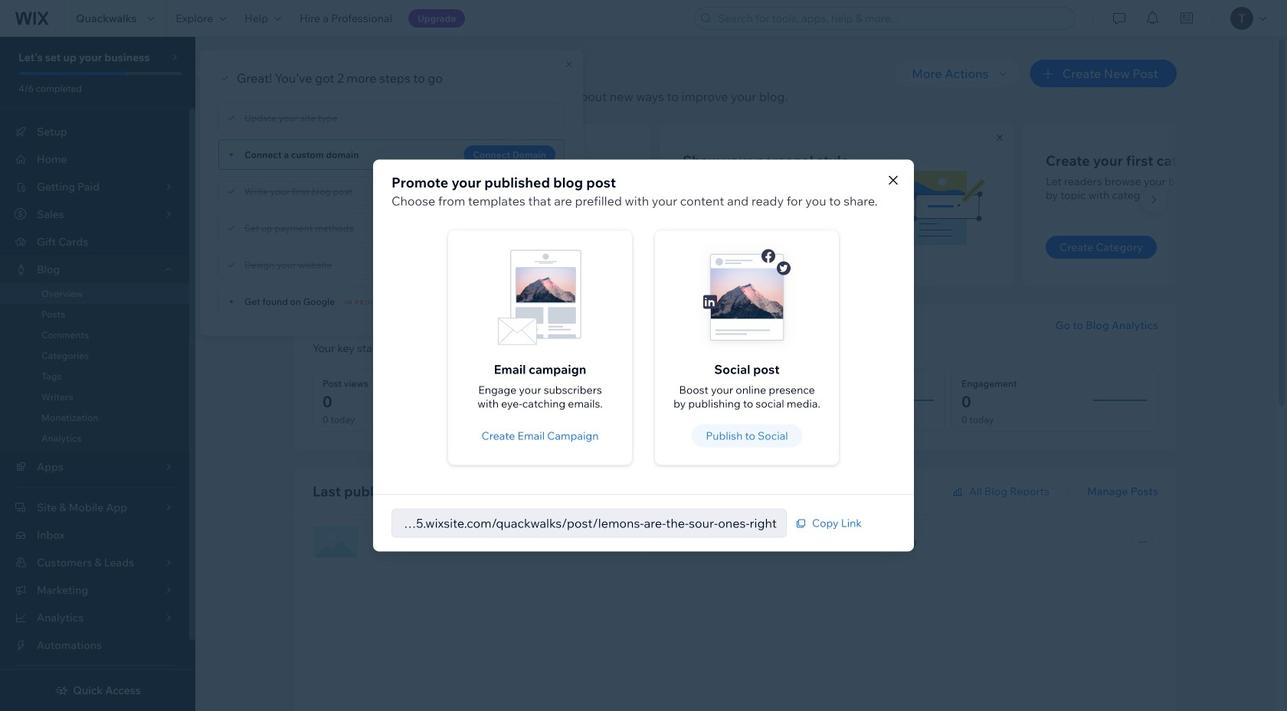 Task type: locate. For each thing, give the bounding box(es) containing it.
blog overview.dealer.customize post page.title image
[[899, 159, 991, 251]]

blog overview.dealer.create first post.title image
[[536, 159, 628, 251]]

list
[[294, 124, 1287, 287], [421, 225, 867, 472]]

Search for tools, apps, help & more... field
[[714, 8, 1071, 29]]



Task type: vqa. For each thing, say whether or not it's contained in the screenshot.
the left Store
no



Task type: describe. For each thing, give the bounding box(es) containing it.
sidebar element
[[0, 37, 195, 712]]



